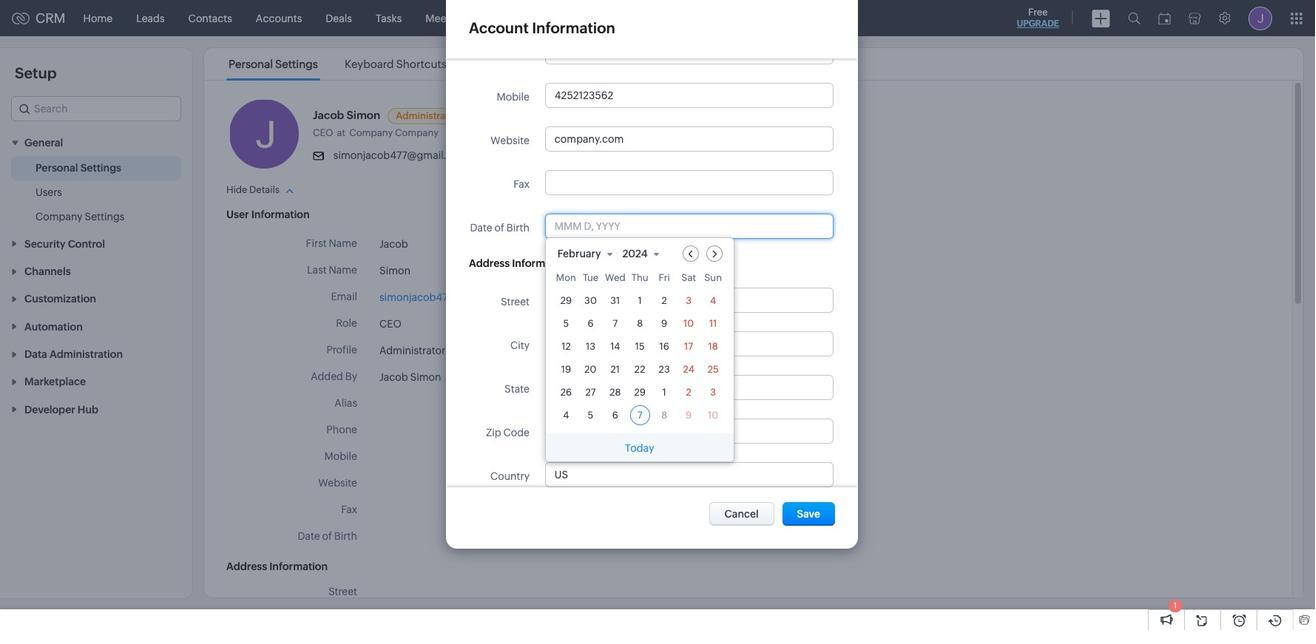 Task type: describe. For each thing, give the bounding box(es) containing it.
users link
[[36, 185, 62, 200]]

0 horizontal spatial date
[[298, 531, 320, 542]]

company company link
[[349, 127, 443, 138]]

1 horizontal spatial address
[[469, 258, 510, 269]]

2 horizontal spatial company
[[395, 127, 439, 138]]

administrator for profile
[[380, 345, 446, 357]]

13
[[586, 341, 596, 352]]

company inside general 'region'
[[36, 211, 83, 223]]

1 vertical spatial 1
[[663, 387, 667, 398]]

0 horizontal spatial 8
[[637, 318, 643, 329]]

hide details
[[226, 184, 280, 195]]

today link
[[625, 443, 654, 454]]

upgrade
[[1017, 19, 1060, 29]]

1 horizontal spatial 8
[[662, 410, 668, 421]]

contacts
[[188, 12, 232, 24]]

general region
[[0, 156, 192, 230]]

personal settings inside general 'region'
[[36, 162, 121, 174]]

0 vertical spatial 4
[[710, 295, 716, 306]]

row containing 19
[[556, 360, 723, 380]]

1 vertical spatial address
[[226, 561, 267, 573]]

sat
[[682, 272, 696, 283]]

search element
[[1120, 0, 1150, 36]]

simon for administrator
[[347, 109, 381, 121]]

contacts link
[[177, 0, 244, 36]]

2 horizontal spatial 1
[[1174, 602, 1178, 611]]

save button
[[783, 502, 835, 526]]

keyboard shortcuts
[[345, 58, 447, 70]]

monday column header
[[556, 272, 576, 288]]

12
[[562, 341, 571, 352]]

1 horizontal spatial company
[[349, 127, 393, 138]]

row containing 4
[[556, 406, 723, 426]]

1 horizontal spatial 29
[[635, 387, 646, 398]]

12:54
[[527, 373, 549, 383]]

2024 field
[[622, 246, 667, 262]]

31
[[611, 295, 620, 306]]

0 vertical spatial 5
[[564, 318, 569, 329]]

1 vertical spatial fax
[[341, 504, 357, 516]]

role
[[336, 317, 357, 329]]

simon for mon, 27 nov 2023 12:54 pm
[[410, 371, 441, 383]]

details
[[249, 184, 280, 195]]

27 inside row
[[586, 387, 596, 398]]

leads link
[[124, 0, 177, 36]]

0 vertical spatial 29
[[561, 295, 572, 306]]

1 horizontal spatial 3
[[711, 387, 716, 398]]

1 vertical spatial 9
[[686, 410, 692, 421]]

zip code
[[486, 427, 530, 439]]

accounts link
[[244, 0, 314, 36]]

state
[[505, 383, 530, 395]]

general
[[24, 137, 63, 149]]

name for first name
[[329, 238, 357, 249]]

row containing 26
[[556, 383, 723, 403]]

0 vertical spatial simonjacob477@gmail.com
[[334, 149, 468, 161]]

19
[[561, 364, 571, 375]]

last
[[307, 264, 327, 276]]

tuesday column header
[[581, 272, 601, 288]]

1 vertical spatial simon
[[380, 265, 411, 277]]

0 vertical spatial of
[[495, 222, 505, 234]]

at
[[337, 127, 346, 138]]

1 horizontal spatial fax
[[514, 178, 530, 190]]

meetings
[[426, 12, 470, 24]]

code
[[504, 427, 530, 439]]

2024
[[623, 248, 648, 260]]

reports link
[[529, 0, 591, 36]]

mon,
[[451, 373, 472, 383]]

11
[[710, 318, 717, 329]]

0 vertical spatial mobile
[[497, 91, 530, 103]]

ceo at company company
[[313, 127, 439, 138]]

first
[[306, 238, 327, 249]]

MMM D, YYYY text field
[[546, 215, 833, 238]]

1 vertical spatial 6
[[613, 410, 619, 421]]

10 sun cell
[[703, 406, 723, 426]]

ceo for ceo
[[380, 318, 402, 330]]

20
[[585, 364, 597, 375]]

nov
[[485, 373, 502, 383]]

1 vertical spatial of
[[322, 531, 332, 542]]

28
[[610, 387, 621, 398]]

keyboard
[[345, 58, 394, 70]]

22
[[635, 364, 646, 375]]

30
[[585, 295, 597, 306]]

choose date dialog
[[545, 238, 735, 463]]

hide details link
[[226, 184, 294, 195]]

24
[[683, 364, 695, 375]]

friday column header
[[655, 272, 675, 288]]

1 vertical spatial 5
[[588, 410, 594, 421]]

0 vertical spatial address information
[[469, 258, 571, 269]]

added by
[[311, 371, 357, 383]]

jacob for mon, 27 nov 2023 12:54 pm
[[380, 371, 408, 383]]

0 vertical spatial 7
[[613, 318, 618, 329]]

sunday column header
[[703, 272, 723, 288]]

last name
[[307, 264, 357, 276]]

26
[[561, 387, 572, 398]]

crm
[[36, 10, 66, 26]]

25
[[708, 364, 719, 375]]

setup
[[15, 64, 57, 81]]

0 vertical spatial phone
[[499, 47, 530, 59]]

free
[[1029, 7, 1048, 18]]

0 vertical spatial 2
[[662, 295, 667, 306]]

18
[[709, 341, 718, 352]]

mon tue wed thu
[[556, 272, 649, 283]]

15
[[635, 341, 645, 352]]

today
[[625, 443, 654, 454]]

email
[[331, 291, 357, 303]]

0 horizontal spatial mobile
[[324, 451, 357, 463]]

users
[[36, 187, 62, 199]]

simonjacob477@gmail.com link
[[380, 292, 514, 303]]

9 sat cell
[[686, 410, 692, 421]]

1 horizontal spatial date of birth
[[470, 222, 530, 234]]

jacob simon for mon, 27 nov 2023 12:54 pm
[[380, 371, 441, 383]]

tue
[[583, 272, 599, 283]]

added
[[311, 371, 343, 383]]

name for last name
[[329, 264, 357, 276]]

14
[[611, 341, 620, 352]]

home link
[[71, 0, 124, 36]]

personal settings link for keyboard shortcuts link
[[226, 58, 320, 70]]

1 vertical spatial settings
[[80, 162, 121, 174]]

meetings link
[[414, 0, 482, 36]]

user information
[[226, 209, 310, 221]]

zip
[[486, 427, 501, 439]]

23
[[659, 364, 670, 375]]

deals
[[326, 12, 352, 24]]

fri
[[659, 272, 670, 283]]

grid inside choose date 'dialog'
[[546, 269, 734, 434]]

tasks
[[376, 12, 402, 24]]

campaigns link
[[591, 0, 670, 36]]

1 horizontal spatial street
[[501, 296, 530, 308]]

mon, 27 nov 2023 12:54 pm
[[451, 373, 564, 383]]

0 horizontal spatial 1
[[638, 295, 642, 306]]

campaigns
[[603, 12, 658, 24]]



Task type: vqa. For each thing, say whether or not it's contained in the screenshot.
Sun
yes



Task type: locate. For each thing, give the bounding box(es) containing it.
0 vertical spatial 9
[[662, 318, 668, 329]]

0 horizontal spatial personal settings
[[36, 162, 121, 174]]

grid
[[546, 269, 734, 434]]

thu
[[632, 272, 649, 283]]

sun
[[705, 272, 722, 283]]

personal settings link for users link
[[36, 161, 121, 176]]

jacob simon left mon,
[[380, 371, 441, 383]]

2 vertical spatial simon
[[410, 371, 441, 383]]

0 horizontal spatial personal settings link
[[36, 161, 121, 176]]

0 horizontal spatial phone
[[327, 424, 357, 436]]

personal settings link inside general 'region'
[[36, 161, 121, 176]]

jacob for administrator
[[313, 109, 344, 121]]

personal settings link
[[226, 58, 320, 70], [36, 161, 121, 176]]

personal settings link down accounts
[[226, 58, 320, 70]]

jacob simon up at
[[313, 109, 381, 121]]

thursday column header
[[630, 272, 650, 288]]

7 left 8 fri cell
[[638, 410, 643, 421]]

2 vertical spatial jacob
[[380, 371, 408, 383]]

simon up simonjacob477@gmail.com link
[[380, 265, 411, 277]]

first name
[[306, 238, 357, 249]]

10 right 9 sat "cell"
[[708, 410, 719, 421]]

calendar image
[[1159, 12, 1171, 24]]

company right at
[[349, 127, 393, 138]]

0 horizontal spatial 9
[[662, 318, 668, 329]]

website
[[491, 135, 530, 147], [318, 477, 357, 489]]

1 vertical spatial date
[[298, 531, 320, 542]]

None text field
[[546, 171, 833, 195], [546, 289, 833, 312], [546, 376, 833, 400], [546, 463, 833, 487], [546, 171, 833, 195], [546, 289, 833, 312], [546, 376, 833, 400], [546, 463, 833, 487]]

1 horizontal spatial 10
[[708, 410, 719, 421]]

simon up ceo at company company at the top left
[[347, 109, 381, 121]]

6 row from the top
[[556, 383, 723, 403]]

6 down 30
[[588, 318, 594, 329]]

2 name from the top
[[329, 264, 357, 276]]

1 horizontal spatial mobile
[[497, 91, 530, 103]]

8 up 15
[[637, 318, 643, 329]]

0 vertical spatial street
[[501, 296, 530, 308]]

city
[[511, 340, 530, 352]]

phone down account
[[499, 47, 530, 59]]

1 vertical spatial address information
[[226, 561, 328, 573]]

calls
[[494, 12, 517, 24]]

jacob simon for administrator
[[313, 109, 381, 121]]

home
[[83, 12, 113, 24]]

jacob right by
[[380, 371, 408, 383]]

pm
[[551, 373, 564, 383]]

10
[[684, 318, 694, 329], [708, 410, 719, 421]]

1 horizontal spatial personal settings link
[[226, 58, 320, 70]]

1 vertical spatial website
[[318, 477, 357, 489]]

1 horizontal spatial date
[[470, 222, 493, 234]]

1 horizontal spatial 6
[[613, 410, 619, 421]]

27 left nov
[[474, 373, 483, 383]]

1 vertical spatial 3
[[711, 387, 716, 398]]

0 vertical spatial 1
[[638, 295, 642, 306]]

saturday column header
[[679, 272, 699, 288]]

row
[[556, 272, 723, 288], [556, 291, 723, 311], [556, 314, 723, 334], [556, 337, 723, 357], [556, 360, 723, 380], [556, 383, 723, 403], [556, 406, 723, 426]]

2
[[662, 295, 667, 306], [686, 387, 692, 398]]

0 vertical spatial 3
[[686, 295, 692, 306]]

jacob
[[313, 109, 344, 121], [380, 238, 408, 250], [380, 371, 408, 383]]

user
[[226, 209, 249, 221]]

grid containing mon
[[546, 269, 734, 434]]

hide
[[226, 184, 247, 195]]

cancel button
[[709, 502, 775, 526]]

birth
[[507, 222, 530, 234], [334, 531, 357, 542]]

1 vertical spatial personal
[[36, 162, 78, 174]]

personal settings down accounts
[[229, 58, 318, 70]]

1 horizontal spatial address information
[[469, 258, 571, 269]]

4
[[710, 295, 716, 306], [563, 410, 569, 421]]

settings inside "list"
[[275, 58, 318, 70]]

phone down alias
[[327, 424, 357, 436]]

account information
[[469, 19, 616, 36]]

wed
[[605, 272, 626, 283]]

profile
[[327, 344, 357, 356]]

0 horizontal spatial fax
[[341, 504, 357, 516]]

name
[[329, 238, 357, 249], [329, 264, 357, 276]]

mobile down alias
[[324, 451, 357, 463]]

0 horizontal spatial website
[[318, 477, 357, 489]]

company down users link
[[36, 211, 83, 223]]

1 horizontal spatial birth
[[507, 222, 530, 234]]

1 vertical spatial 4
[[563, 410, 569, 421]]

row containing mon
[[556, 272, 723, 288]]

1 horizontal spatial 9
[[686, 410, 692, 421]]

1 vertical spatial date of birth
[[298, 531, 357, 542]]

simon
[[347, 109, 381, 121], [380, 265, 411, 277], [410, 371, 441, 383]]

alias
[[335, 397, 357, 409]]

3 down the saturday column header
[[686, 295, 692, 306]]

February field
[[557, 246, 620, 262]]

0 vertical spatial 8
[[637, 318, 643, 329]]

0 horizontal spatial birth
[[334, 531, 357, 542]]

personal settings inside "list"
[[229, 58, 318, 70]]

10 up 17
[[684, 318, 694, 329]]

1 vertical spatial 7
[[638, 410, 643, 421]]

0 horizontal spatial address
[[226, 561, 267, 573]]

17
[[685, 341, 694, 352]]

1 name from the top
[[329, 238, 357, 249]]

7
[[613, 318, 618, 329], [638, 410, 643, 421]]

personal up users link
[[36, 162, 78, 174]]

calls link
[[482, 0, 529, 36]]

8 fri cell
[[662, 410, 668, 421]]

0 horizontal spatial 10
[[684, 318, 694, 329]]

free upgrade
[[1017, 7, 1060, 29]]

country
[[491, 471, 530, 482]]

1 horizontal spatial 7
[[638, 410, 643, 421]]

1 vertical spatial personal settings link
[[36, 161, 121, 176]]

1 horizontal spatial phone
[[499, 47, 530, 59]]

simon left mon,
[[410, 371, 441, 383]]

date of birth
[[470, 222, 530, 234], [298, 531, 357, 542]]

save
[[797, 508, 821, 520]]

mobile down account
[[497, 91, 530, 103]]

0 vertical spatial settings
[[275, 58, 318, 70]]

list containing personal settings
[[215, 48, 460, 80]]

0 horizontal spatial 6
[[588, 318, 594, 329]]

0 horizontal spatial address information
[[226, 561, 328, 573]]

9 left 10 sun cell
[[686, 410, 692, 421]]

personal settings down general dropdown button
[[36, 162, 121, 174]]

0 horizontal spatial date of birth
[[298, 531, 357, 542]]

4 down sunday column header
[[710, 295, 716, 306]]

5 down the 20
[[588, 410, 594, 421]]

2 vertical spatial settings
[[85, 211, 125, 223]]

4 down 26
[[563, 410, 569, 421]]

administrator up company company link
[[396, 110, 459, 121]]

today button
[[546, 434, 734, 462]]

account
[[469, 19, 529, 36]]

5 up 12
[[564, 318, 569, 329]]

list
[[215, 48, 460, 80]]

27
[[474, 373, 483, 383], [586, 387, 596, 398]]

0 vertical spatial jacob
[[313, 109, 344, 121]]

row containing 29
[[556, 291, 723, 311]]

ceo
[[313, 127, 333, 138], [380, 318, 402, 330]]

logo image
[[12, 12, 30, 24]]

1 vertical spatial jacob
[[380, 238, 408, 250]]

5 row from the top
[[556, 360, 723, 380]]

february
[[558, 248, 601, 260]]

name right first
[[329, 238, 357, 249]]

fax
[[514, 178, 530, 190], [341, 504, 357, 516]]

0 vertical spatial personal settings link
[[226, 58, 320, 70]]

cancel
[[725, 508, 759, 520]]

by
[[345, 371, 357, 383]]

0 vertical spatial fax
[[514, 178, 530, 190]]

company down shortcuts
[[395, 127, 439, 138]]

leads
[[136, 12, 165, 24]]

administrator
[[396, 110, 459, 121], [380, 345, 446, 357]]

10 inside cell
[[708, 410, 719, 421]]

date
[[470, 222, 493, 234], [298, 531, 320, 542]]

0 vertical spatial 6
[[588, 318, 594, 329]]

company
[[349, 127, 393, 138], [395, 127, 439, 138], [36, 211, 83, 223]]

company settings link
[[36, 210, 125, 224]]

3 down 25
[[711, 387, 716, 398]]

search image
[[1129, 12, 1141, 24]]

row containing 12
[[556, 337, 723, 357]]

1
[[638, 295, 642, 306], [663, 387, 667, 398], [1174, 602, 1178, 611]]

0 vertical spatial 10
[[684, 318, 694, 329]]

7 up 14
[[613, 318, 618, 329]]

mon
[[556, 272, 576, 283]]

5
[[564, 318, 569, 329], [588, 410, 594, 421]]

1 horizontal spatial 4
[[710, 295, 716, 306]]

9 up 16
[[662, 318, 668, 329]]

0 vertical spatial website
[[491, 135, 530, 147]]

0 horizontal spatial personal
[[36, 162, 78, 174]]

1 vertical spatial 10
[[708, 410, 719, 421]]

None text field
[[546, 84, 833, 107], [546, 127, 833, 151], [546, 332, 833, 356], [546, 420, 833, 443], [546, 84, 833, 107], [546, 127, 833, 151], [546, 332, 833, 356], [546, 420, 833, 443]]

accounts
[[256, 12, 302, 24]]

address
[[469, 258, 510, 269], [226, 561, 267, 573]]

personal inside general 'region'
[[36, 162, 78, 174]]

4 row from the top
[[556, 337, 723, 357]]

0 horizontal spatial 3
[[686, 295, 692, 306]]

jacob right first name
[[380, 238, 408, 250]]

2023
[[503, 373, 525, 383]]

0 vertical spatial 27
[[474, 373, 483, 383]]

ceo left at
[[313, 127, 333, 138]]

0 horizontal spatial ceo
[[313, 127, 333, 138]]

personal settings link down general dropdown button
[[36, 161, 121, 176]]

ceo for ceo at company company
[[313, 127, 333, 138]]

0 horizontal spatial street
[[328, 586, 357, 598]]

1 vertical spatial mobile
[[324, 451, 357, 463]]

name right last
[[329, 264, 357, 276]]

shortcuts
[[396, 58, 447, 70]]

settings
[[275, 58, 318, 70], [80, 162, 121, 174], [85, 211, 125, 223]]

1 horizontal spatial 27
[[586, 387, 596, 398]]

0 vertical spatial personal
[[229, 58, 273, 70]]

personal settings link inside "list"
[[226, 58, 320, 70]]

1 vertical spatial 2
[[686, 387, 692, 398]]

administrator down simonjacob477@gmail.com link
[[380, 345, 446, 357]]

0 vertical spatial administrator
[[396, 110, 459, 121]]

7 row from the top
[[556, 406, 723, 426]]

1 vertical spatial birth
[[334, 531, 357, 542]]

1 horizontal spatial website
[[491, 135, 530, 147]]

0 horizontal spatial 2
[[662, 295, 667, 306]]

1 vertical spatial jacob simon
[[380, 371, 441, 383]]

wednesday column header
[[605, 272, 626, 288]]

profile element
[[1240, 0, 1282, 36]]

1 vertical spatial ceo
[[380, 318, 402, 330]]

simonjacob477@gmail.com
[[334, 149, 468, 161], [380, 292, 514, 303]]

personal settings
[[229, 58, 318, 70], [36, 162, 121, 174]]

deals link
[[314, 0, 364, 36]]

personal down accounts link
[[229, 58, 273, 70]]

0 vertical spatial address
[[469, 258, 510, 269]]

6 down 28
[[613, 410, 619, 421]]

0 horizontal spatial 4
[[563, 410, 569, 421]]

1 row from the top
[[556, 272, 723, 288]]

8 left 9 sat "cell"
[[662, 410, 668, 421]]

1 vertical spatial 27
[[586, 387, 596, 398]]

reports
[[541, 12, 579, 24]]

company settings
[[36, 211, 125, 223]]

0 vertical spatial ceo
[[313, 127, 333, 138]]

0 vertical spatial name
[[329, 238, 357, 249]]

ceo right role
[[380, 318, 402, 330]]

street
[[501, 296, 530, 308], [328, 586, 357, 598]]

29 down the 22
[[635, 387, 646, 398]]

21
[[611, 364, 620, 375]]

jacob simon
[[313, 109, 381, 121], [380, 371, 441, 383]]

2 down 24 on the bottom of the page
[[686, 387, 692, 398]]

jacob up at
[[313, 109, 344, 121]]

1 horizontal spatial 1
[[663, 387, 667, 398]]

0 vertical spatial date of birth
[[470, 222, 530, 234]]

crm link
[[12, 10, 66, 26]]

settings inside company settings link
[[85, 211, 125, 223]]

2 row from the top
[[556, 291, 723, 311]]

1 vertical spatial phone
[[327, 424, 357, 436]]

0 horizontal spatial of
[[322, 531, 332, 542]]

0 horizontal spatial 29
[[561, 295, 572, 306]]

1 vertical spatial personal settings
[[36, 162, 121, 174]]

1 horizontal spatial personal
[[229, 58, 273, 70]]

1 vertical spatial simonjacob477@gmail.com
[[380, 292, 514, 303]]

1 vertical spatial street
[[328, 586, 357, 598]]

administrator for jacob simon
[[396, 110, 459, 121]]

3 row from the top
[[556, 314, 723, 334]]

29 down monday column header
[[561, 295, 572, 306]]

row containing 5
[[556, 314, 723, 334]]

general button
[[0, 129, 192, 156]]

profile image
[[1249, 6, 1273, 30]]

2 down the friday column header
[[662, 295, 667, 306]]

27 down the 20
[[586, 387, 596, 398]]

16
[[660, 341, 670, 352]]

keyboard shortcuts link
[[343, 58, 449, 70]]

1 horizontal spatial of
[[495, 222, 505, 234]]



